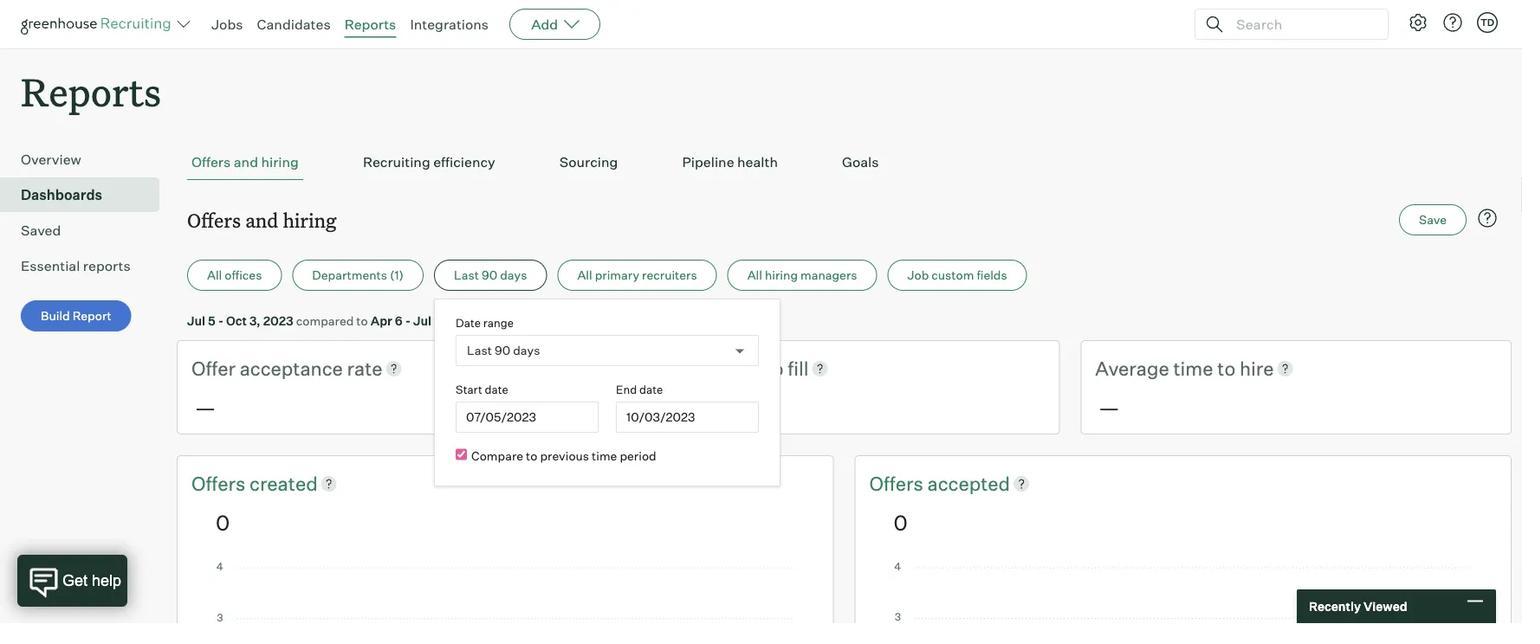 Task type: vqa. For each thing, say whether or not it's contained in the screenshot.
the middle time
yes



Task type: locate. For each thing, give the bounding box(es) containing it.
pipeline
[[682, 154, 734, 171]]

2023 right 3,
[[263, 313, 294, 329]]

- right 5
[[218, 313, 224, 329]]

all left the primary
[[577, 268, 592, 283]]

1 average time to from the left
[[644, 357, 788, 381]]

1 horizontal spatial time
[[722, 357, 762, 381]]

offer
[[192, 357, 236, 381]]

0 vertical spatial days
[[500, 268, 527, 283]]

all primary recruiters button
[[558, 260, 717, 291]]

0 vertical spatial last 90 days
[[454, 268, 527, 283]]

1 horizontal spatial average
[[1096, 357, 1170, 381]]

days
[[500, 268, 527, 283], [513, 343, 540, 358]]

0 horizontal spatial all
[[207, 268, 222, 283]]

1 horizontal spatial jul
[[413, 313, 432, 329]]

2 date from the left
[[640, 383, 663, 397]]

jobs link
[[211, 16, 243, 33]]

jul
[[187, 313, 205, 329], [413, 313, 432, 329]]

2 0 from the left
[[894, 510, 908, 536]]

offers and hiring button
[[187, 145, 303, 180]]

1 offers link from the left
[[192, 471, 250, 497]]

2 offers link from the left
[[870, 471, 928, 497]]

1 - from the left
[[218, 313, 224, 329]]

time left hire at the bottom of page
[[1174, 357, 1214, 381]]

- right '6'
[[405, 313, 411, 329]]

0 vertical spatial 90
[[482, 268, 498, 283]]

overview link
[[21, 149, 153, 170]]

days down range
[[513, 343, 540, 358]]

0 vertical spatial last
[[454, 268, 479, 283]]

reports link
[[345, 16, 396, 33]]

2 2023 from the left
[[449, 313, 479, 329]]

jul left 5
[[187, 313, 205, 329]]

2 all from the left
[[577, 268, 592, 283]]

1 horizontal spatial xychart image
[[894, 563, 1473, 625]]

hiring
[[261, 154, 299, 171], [283, 207, 337, 233], [765, 268, 798, 283]]

build report button
[[21, 301, 131, 332]]

2 — from the left
[[647, 395, 668, 421]]

2 - from the left
[[405, 313, 411, 329]]

to left hire at the bottom of page
[[1218, 357, 1236, 381]]

time
[[722, 357, 762, 381], [1174, 357, 1214, 381], [592, 449, 617, 464]]

all primary recruiters
[[577, 268, 697, 283]]

last 90 days inside 'button'
[[454, 268, 527, 283]]

90 down range
[[495, 343, 511, 358]]

2 horizontal spatial time
[[1174, 357, 1214, 381]]

candidates
[[257, 16, 331, 33]]

5
[[208, 313, 216, 329]]

offers and hiring inside button
[[192, 154, 299, 171]]

date
[[485, 383, 508, 397], [640, 383, 663, 397]]

last up date
[[454, 268, 479, 283]]

90 up date range
[[482, 268, 498, 283]]

0 vertical spatial reports
[[345, 16, 396, 33]]

2023 right 4,
[[449, 313, 479, 329]]

1 horizontal spatial all
[[577, 268, 592, 283]]

compared
[[296, 313, 354, 329]]

4,
[[434, 313, 446, 329]]

3 all from the left
[[748, 268, 763, 283]]

1 horizontal spatial 0
[[894, 510, 908, 536]]

departments (1) button
[[292, 260, 424, 291]]

2 horizontal spatial —
[[1099, 395, 1120, 421]]

1 vertical spatial reports
[[21, 66, 161, 117]]

0 vertical spatial hiring
[[261, 154, 299, 171]]

2 jul from the left
[[413, 313, 432, 329]]

saved
[[21, 222, 61, 239]]

date right end at bottom
[[640, 383, 663, 397]]

xychart image for accepted
[[894, 563, 1473, 625]]

0 horizontal spatial jul
[[187, 313, 205, 329]]

last
[[454, 268, 479, 283], [467, 343, 492, 358]]

1 vertical spatial and
[[245, 207, 278, 233]]

Compare to previous time period checkbox
[[456, 449, 467, 461]]

1 xychart image from the left
[[216, 563, 795, 625]]

last 90 days
[[454, 268, 527, 283], [467, 343, 540, 358]]

faq image
[[1478, 208, 1498, 229]]

reports right candidates
[[345, 16, 396, 33]]

last inside 'button'
[[454, 268, 479, 283]]

reports down greenhouse recruiting image
[[21, 66, 161, 117]]

1 all from the left
[[207, 268, 222, 283]]

offers link
[[192, 471, 250, 497], [870, 471, 928, 497]]

1 average from the left
[[644, 357, 718, 381]]

1 horizontal spatial average time to
[[1096, 357, 1240, 381]]

dashboards
[[21, 186, 102, 204]]

1 horizontal spatial -
[[405, 313, 411, 329]]

0 horizontal spatial offers link
[[192, 471, 250, 497]]

time left fill
[[722, 357, 762, 381]]

0 horizontal spatial —
[[195, 395, 216, 421]]

0 horizontal spatial xychart image
[[216, 563, 795, 625]]

2 xychart image from the left
[[894, 563, 1473, 625]]

jobs
[[211, 16, 243, 33]]

tab list
[[187, 145, 1502, 180]]

1 vertical spatial offers and hiring
[[187, 207, 337, 233]]

time for hire
[[1174, 357, 1214, 381]]

hire
[[1240, 357, 1274, 381]]

candidates link
[[257, 16, 331, 33]]

custom
[[932, 268, 974, 283]]

reports
[[345, 16, 396, 33], [21, 66, 161, 117]]

primary
[[595, 268, 640, 283]]

reports
[[83, 258, 131, 275]]

to
[[356, 313, 368, 329], [766, 357, 784, 381], [1218, 357, 1236, 381], [526, 449, 538, 464]]

2 average time to from the left
[[1096, 357, 1240, 381]]

3,
[[249, 313, 261, 329]]

jul 5 - oct 3, 2023 compared to apr 6 - jul 4, 2023
[[187, 313, 479, 329]]

job custom fields
[[908, 268, 1008, 283]]

last 90 days up date range
[[454, 268, 527, 283]]

acceptance
[[240, 357, 343, 381]]

all hiring managers
[[748, 268, 857, 283]]

3 — from the left
[[1099, 395, 1120, 421]]

date for end date
[[640, 383, 663, 397]]

end date
[[616, 383, 663, 397]]

all left offices at left top
[[207, 268, 222, 283]]

essential
[[21, 258, 80, 275]]

save
[[1420, 212, 1447, 228]]

add
[[531, 16, 558, 33]]

compare to previous time period
[[472, 449, 657, 464]]

—
[[195, 395, 216, 421], [647, 395, 668, 421], [1099, 395, 1120, 421]]

apr
[[371, 313, 392, 329]]

0 vertical spatial offers and hiring
[[192, 154, 299, 171]]

all
[[207, 268, 222, 283], [577, 268, 592, 283], [748, 268, 763, 283]]

0 horizontal spatial time
[[592, 449, 617, 464]]

1 horizontal spatial date
[[640, 383, 663, 397]]

07/05/2023
[[466, 410, 536, 425]]

all for all offices
[[207, 268, 222, 283]]

0 vertical spatial and
[[234, 154, 258, 171]]

compare
[[472, 449, 523, 464]]

fill
[[788, 357, 809, 381]]

-
[[218, 313, 224, 329], [405, 313, 411, 329]]

average
[[644, 357, 718, 381], [1096, 357, 1170, 381]]

build report
[[41, 309, 112, 324]]

offers link for created
[[192, 471, 250, 497]]

tab list containing offers and hiring
[[187, 145, 1502, 180]]

xychart image
[[216, 563, 795, 625], [894, 563, 1473, 625]]

1 date from the left
[[485, 383, 508, 397]]

recruiting
[[363, 154, 430, 171]]

0 horizontal spatial -
[[218, 313, 224, 329]]

0
[[216, 510, 230, 536], [894, 510, 908, 536]]

all inside "button"
[[577, 268, 592, 283]]

all hiring managers button
[[728, 260, 877, 291]]

departments
[[312, 268, 387, 283]]

average time to
[[644, 357, 788, 381], [1096, 357, 1240, 381]]

jul left 4,
[[413, 313, 432, 329]]

fields
[[977, 268, 1008, 283]]

sourcing button
[[555, 145, 623, 180]]

2 horizontal spatial all
[[748, 268, 763, 283]]

1 0 from the left
[[216, 510, 230, 536]]

recruiting efficiency
[[363, 154, 495, 171]]

0 horizontal spatial average time to
[[644, 357, 788, 381]]

days inside 'button'
[[500, 268, 527, 283]]

td button
[[1474, 9, 1502, 36]]

0 horizontal spatial average
[[644, 357, 718, 381]]

last down date range
[[467, 343, 492, 358]]

add button
[[510, 9, 601, 40]]

managers
[[801, 268, 857, 283]]

1 horizontal spatial 2023
[[449, 313, 479, 329]]

0 horizontal spatial 2023
[[263, 313, 294, 329]]

1 jul from the left
[[187, 313, 205, 329]]

time left period
[[592, 449, 617, 464]]

90
[[482, 268, 498, 283], [495, 343, 511, 358]]

6
[[395, 313, 403, 329]]

0 horizontal spatial 0
[[216, 510, 230, 536]]

0 horizontal spatial date
[[485, 383, 508, 397]]

days up range
[[500, 268, 527, 283]]

all for all primary recruiters
[[577, 268, 592, 283]]

oct
[[226, 313, 247, 329]]

2 vertical spatial hiring
[[765, 268, 798, 283]]

1 horizontal spatial —
[[647, 395, 668, 421]]

1 horizontal spatial reports
[[345, 16, 396, 33]]

date right start
[[485, 383, 508, 397]]

all left the managers
[[748, 268, 763, 283]]

to left apr
[[356, 313, 368, 329]]

previous
[[540, 449, 589, 464]]

1 horizontal spatial offers link
[[870, 471, 928, 497]]

last 90 days down range
[[467, 343, 540, 358]]

2 average from the left
[[1096, 357, 1170, 381]]



Task type: describe. For each thing, give the bounding box(es) containing it.
created
[[250, 472, 318, 496]]

— for hire
[[1099, 395, 1120, 421]]

viewed
[[1364, 600, 1408, 615]]

Search text field
[[1232, 12, 1373, 37]]

overview
[[21, 151, 81, 168]]

time for fill
[[722, 357, 762, 381]]

integrations link
[[410, 16, 489, 33]]

average for fill
[[644, 357, 718, 381]]

accepted link
[[928, 471, 1010, 497]]

job
[[908, 268, 929, 283]]

to left fill
[[766, 357, 784, 381]]

save button
[[1400, 205, 1467, 236]]

recently viewed
[[1309, 600, 1408, 615]]

integrations
[[410, 16, 489, 33]]

td
[[1481, 16, 1495, 28]]

essential reports link
[[21, 256, 153, 277]]

all offices
[[207, 268, 262, 283]]

date for start date
[[485, 383, 508, 397]]

greenhouse recruiting image
[[21, 14, 177, 35]]

td button
[[1478, 12, 1498, 33]]

report
[[73, 309, 112, 324]]

recruiting efficiency button
[[359, 145, 500, 180]]

offer acceptance
[[192, 357, 347, 381]]

pipeline health button
[[678, 145, 782, 180]]

1 vertical spatial hiring
[[283, 207, 337, 233]]

— for fill
[[647, 395, 668, 421]]

pipeline health
[[682, 154, 778, 171]]

0 for accepted
[[894, 510, 908, 536]]

start
[[456, 383, 482, 397]]

essential reports
[[21, 258, 131, 275]]

end
[[616, 383, 637, 397]]

saved link
[[21, 220, 153, 241]]

last 90 days button
[[434, 260, 547, 291]]

average time to for fill
[[644, 357, 788, 381]]

(1)
[[390, 268, 404, 283]]

1 — from the left
[[195, 395, 216, 421]]

period
[[620, 449, 657, 464]]

all offices button
[[187, 260, 282, 291]]

1 vertical spatial days
[[513, 343, 540, 358]]

efficiency
[[433, 154, 495, 171]]

offices
[[225, 268, 262, 283]]

90 inside last 90 days 'button'
[[482, 268, 498, 283]]

average for hire
[[1096, 357, 1170, 381]]

date
[[456, 316, 481, 330]]

sourcing
[[560, 154, 618, 171]]

start date
[[456, 383, 508, 397]]

to left the previous
[[526, 449, 538, 464]]

1 vertical spatial last
[[467, 343, 492, 358]]

departments (1)
[[312, 268, 404, 283]]

xychart image for created
[[216, 563, 795, 625]]

dashboards link
[[21, 185, 153, 206]]

goals
[[842, 154, 879, 171]]

average time to for hire
[[1096, 357, 1240, 381]]

created link
[[250, 471, 318, 497]]

offers inside button
[[192, 154, 231, 171]]

recently
[[1309, 600, 1361, 615]]

0 horizontal spatial reports
[[21, 66, 161, 117]]

10/03/2023
[[627, 410, 695, 425]]

configure image
[[1408, 12, 1429, 33]]

goals button
[[838, 145, 883, 180]]

all for all hiring managers
[[748, 268, 763, 283]]

rate
[[347, 357, 383, 381]]

range
[[483, 316, 514, 330]]

1 2023 from the left
[[263, 313, 294, 329]]

and inside button
[[234, 154, 258, 171]]

0 for created
[[216, 510, 230, 536]]

1 vertical spatial last 90 days
[[467, 343, 540, 358]]

job custom fields button
[[888, 260, 1027, 291]]

date range
[[456, 316, 514, 330]]

recruiters
[[642, 268, 697, 283]]

health
[[737, 154, 778, 171]]

build
[[41, 309, 70, 324]]

accepted
[[928, 472, 1010, 496]]

offers link for accepted
[[870, 471, 928, 497]]

1 vertical spatial 90
[[495, 343, 511, 358]]



